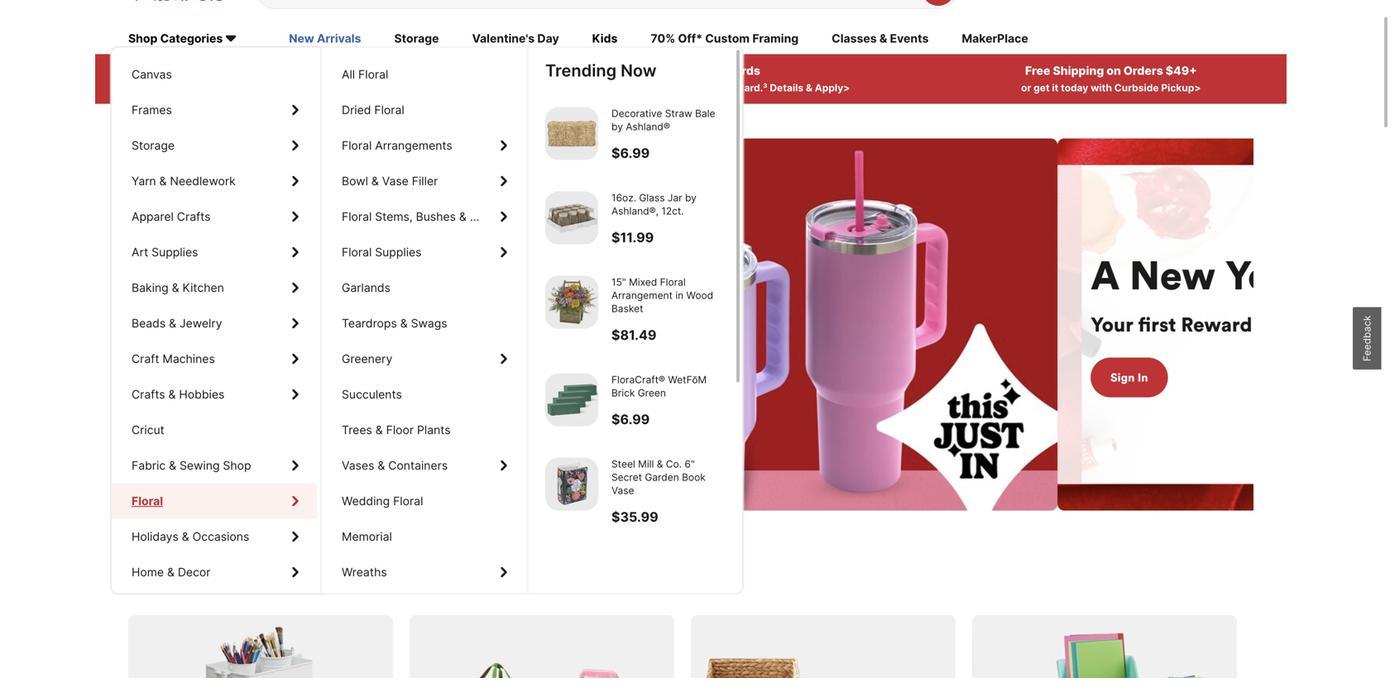 Task type: describe. For each thing, give the bounding box(es) containing it.
holidays & occasions link for kids
[[112, 519, 317, 555]]

a
[[983, 250, 1012, 301]]

fabric & sewing shop link for 70% off* custom framing
[[112, 448, 317, 484]]

your
[[983, 312, 1026, 337]]

apparel crafts link for new arrivals
[[112, 199, 317, 235]]

wreaths
[[342, 566, 387, 580]]

sewing for storage
[[180, 459, 220, 473]]

machines for kids
[[163, 352, 215, 366]]

plants
[[417, 423, 451, 437]]

art supplies link for 70% off* custom framing
[[112, 235, 317, 270]]

crafts & hobbies link for kids
[[112, 377, 317, 413]]

canvas link for shop categories
[[112, 57, 317, 92]]

swags
[[411, 317, 447, 331]]

off
[[209, 64, 227, 78]]

kitchen for shop categories
[[182, 281, 224, 295]]

bowl & vase filler
[[342, 174, 438, 188]]

garden
[[645, 472, 679, 484]]

apply>
[[815, 82, 850, 94]]

shop categories link
[[128, 30, 256, 49]]

16oz.
[[612, 192, 636, 204]]

vases
[[342, 459, 374, 473]]

sewing for kids
[[180, 459, 220, 473]]

it's
[[1367, 312, 1390, 337]]

classes
[[832, 32, 877, 46]]

sewing for 70% off* custom framing
[[180, 459, 220, 473]]

dried
[[342, 103, 371, 117]]

jewelry for valentine's day
[[180, 317, 222, 331]]

trending now
[[545, 60, 657, 81]]

glass
[[639, 192, 665, 204]]

now
[[621, 60, 657, 81]]

today
[[1061, 82, 1089, 94]]

bowl & vase filler link
[[322, 163, 526, 199]]

reward
[[1073, 312, 1145, 337]]

earn 9% in rewards when you use your michaels™ credit card.³ details & apply>
[[559, 64, 850, 94]]

yarn & needlework for valentine's day
[[132, 174, 236, 188]]

canvas for storage
[[132, 67, 172, 82]]

shop for new arrivals
[[223, 459, 251, 473]]

succulents
[[342, 388, 402, 402]]

floral arrangements link
[[322, 128, 526, 163]]

craft machines for storage
[[132, 352, 215, 366]]

ashland®,
[[612, 205, 659, 217]]

craft machines link for new arrivals
[[112, 341, 317, 377]]

craft machines link for valentine's day
[[112, 341, 317, 377]]

16oz. glass jar by ashland®, 12ct.
[[612, 192, 697, 217]]

the
[[1173, 312, 1203, 337]]

holidays & occasions for new arrivals
[[132, 530, 249, 544]]

it
[[1052, 82, 1059, 94]]

craft for storage
[[132, 352, 159, 366]]

on inside free shipping on orders $49+ or get it today with curbside pickup>
[[1107, 64, 1121, 78]]

supplies for valentine's day
[[152, 245, 198, 259]]

decor for 70% off* custom framing
[[178, 566, 211, 580]]

a new year's gift for y
[[983, 250, 1390, 301]]

apparel for 70% off* custom framing
[[132, 210, 174, 224]]

wood
[[687, 290, 714, 302]]

craft for kids
[[132, 352, 159, 366]]

fabric & sewing shop link for storage
[[112, 448, 317, 484]]

custom
[[705, 32, 750, 46]]

categories
[[160, 32, 223, 46]]

beads for valentine's day
[[132, 317, 166, 331]]

holidays for storage
[[132, 530, 179, 544]]

pickup>
[[1161, 82, 1201, 94]]

cricut link for storage
[[112, 413, 317, 448]]

item undefined image for floracraft® wetfōm brick green
[[545, 374, 598, 427]]

needlework for storage
[[170, 174, 236, 188]]

shop for storage
[[223, 459, 251, 473]]

art supplies link for storage
[[112, 235, 317, 270]]

memorial link
[[322, 519, 526, 555]]

book
[[682, 472, 706, 484]]

hobbies for valentine's day
[[179, 388, 225, 402]]

craft machines link for shop categories
[[112, 341, 317, 377]]

12ct.
[[662, 205, 684, 217]]

purchases
[[327, 64, 387, 78]]

crafts & hobbies for shop categories
[[132, 388, 225, 402]]

jewelry for storage
[[180, 317, 222, 331]]

framing
[[753, 32, 799, 46]]

dried floral link
[[322, 92, 526, 128]]

kitchen for classes & events
[[182, 281, 224, 295]]

your
[[628, 82, 650, 94]]

70% off* custom framing link
[[651, 30, 799, 49]]

home & decor link for 70% off* custom framing
[[112, 555, 317, 591]]

craft machines for new arrivals
[[132, 352, 215, 366]]

holidays & occasions for valentine's day
[[132, 530, 249, 544]]

storage
[[293, 569, 368, 593]]

cricut for storage
[[132, 423, 165, 437]]

beads & jewelry for kids
[[132, 317, 222, 331]]

floral arrangements
[[342, 139, 452, 153]]

fabric for valentine's day
[[132, 459, 166, 473]]

three water hyacinth baskets in white, brown and tan image
[[691, 616, 956, 679]]

ashland®
[[626, 121, 670, 133]]

craft for 70% off* custom framing
[[132, 352, 159, 366]]

needlework for 70% off* custom framing
[[170, 174, 236, 188]]

wedding floral
[[342, 495, 423, 509]]

trees & floor plants
[[342, 423, 451, 437]]

colorful plastic storage bins image
[[972, 616, 1237, 679]]

succulents link
[[322, 377, 526, 413]]

teardrops & swags link
[[322, 306, 526, 341]]

price
[[295, 64, 324, 78]]

fabric for shop categories
[[132, 459, 166, 473]]

sign in
[[1003, 371, 1041, 385]]

apparel for storage
[[132, 210, 174, 224]]

greenery
[[342, 352, 393, 366]]

art supplies for shop categories
[[132, 245, 198, 259]]

credit
[[705, 82, 735, 94]]

frames link for valentine's day
[[112, 92, 317, 128]]

details
[[770, 82, 804, 94]]

in
[[1030, 371, 1041, 385]]

yarn & needlework for new arrivals
[[132, 174, 236, 188]]

save
[[128, 569, 176, 593]]

steel mill & co. 6" secret garden book vase
[[612, 458, 706, 497]]

in inside 15" mixed floral arrangement in wood basket
[[676, 290, 684, 302]]

makerplace
[[962, 32, 1029, 46]]

for for gift
[[1315, 250, 1369, 301]]

vases & containers
[[342, 459, 448, 473]]

apply>
[[350, 82, 384, 94]]

storage for classes & events
[[132, 139, 175, 153]]

apparel crafts link for 70% off* custom framing
[[112, 199, 317, 235]]

& inside steel mill & co. 6" secret garden book vase
[[657, 458, 663, 470]]

when
[[559, 82, 585, 94]]

storage link for classes & events
[[112, 128, 317, 163]]

card.³
[[737, 82, 768, 94]]

15" mixed floral arrangement in wood basket
[[612, 276, 714, 315]]

jewelry for kids
[[180, 317, 222, 331]]

craft machines link for classes & events
[[112, 341, 317, 377]]

frames link for shop categories
[[112, 92, 317, 128]]

you
[[588, 82, 606, 94]]

0 vertical spatial vase
[[382, 174, 409, 188]]

home & decor for 70% off* custom framing
[[132, 566, 211, 580]]

canvas link for valentine's day
[[112, 57, 317, 92]]

wedding floral link
[[322, 484, 526, 519]]

beads & jewelry link for new arrivals
[[112, 306, 317, 341]]

70%
[[651, 32, 675, 46]]

art supplies link for classes & events
[[112, 235, 317, 270]]

decorative straw bale by ashland®
[[612, 108, 716, 133]]

garlands link
[[322, 270, 526, 306]]

home & decor link for shop categories
[[112, 555, 317, 591]]

floracraft® wetfōm brick green
[[612, 374, 707, 399]]

art for valentine's day
[[132, 245, 148, 259]]

fabric & sewing shop for kids
[[132, 459, 251, 473]]

art for 70% off* custom framing
[[132, 245, 148, 259]]

1 horizontal spatial all
[[342, 67, 355, 82]]

holidays for new arrivals
[[132, 530, 179, 544]]

storage link for shop categories
[[112, 128, 317, 163]]

craft for shop categories
[[132, 352, 159, 366]]

holidays for valentine's day
[[132, 530, 179, 544]]

makerplace link
[[962, 30, 1029, 49]]

apparel for classes & events
[[132, 210, 174, 224]]

frames for valentine's day
[[132, 103, 172, 117]]

blue, pink, and purple tumblers on red background image
[[0, 139, 950, 511]]

in inside earn 9% in rewards when you use your michaels™ credit card.³ details & apply>
[[697, 64, 708, 78]]

filler
[[412, 174, 438, 188]]

wreaths link
[[322, 555, 526, 591]]

home & decor link for classes & events
[[112, 555, 317, 591]]

shop for 70% off* custom framing
[[223, 459, 251, 473]]

0 vertical spatial new
[[289, 32, 314, 46]]

fabric for kids
[[132, 459, 166, 473]]

crafts & hobbies for kids
[[132, 388, 225, 402]]

machines for shop categories
[[163, 352, 215, 366]]

vases & containers link
[[322, 448, 526, 484]]

floral inside 15" mixed floral arrangement in wood basket
[[660, 276, 686, 288]]

here,
[[1274, 312, 1322, 337]]

arrivals
[[317, 32, 361, 46]]

craft machines for valentine's day
[[132, 352, 215, 366]]

kids
[[592, 32, 618, 46]]

machines for 70% off* custom framing
[[163, 352, 215, 366]]

holidays & occasions link for classes & events
[[112, 519, 317, 555]]



Task type: locate. For each thing, give the bounding box(es) containing it.
teardrops & swags
[[342, 317, 447, 331]]

baking for shop categories
[[132, 281, 169, 295]]

vase inside steel mill & co. 6" secret garden book vase
[[612, 485, 634, 497]]

holidays & occasions for kids
[[132, 530, 249, 544]]

hobbies for kids
[[179, 388, 225, 402]]

trending
[[545, 60, 617, 81]]

baking & kitchen link for classes & events
[[112, 270, 317, 306]]

baking & kitchen
[[132, 281, 224, 295], [132, 281, 224, 295], [132, 281, 224, 295], [132, 281, 224, 295], [132, 281, 224, 295], [132, 281, 224, 295], [132, 281, 224, 295], [132, 281, 224, 295]]

1 with from the left
[[185, 82, 206, 94]]

classes & events
[[832, 32, 929, 46]]

storage
[[394, 32, 439, 46], [132, 139, 175, 153], [132, 139, 175, 153], [132, 139, 175, 153], [132, 139, 175, 153], [132, 139, 175, 153], [132, 139, 175, 153], [132, 139, 175, 153], [132, 139, 175, 153]]

floral stems, bushes & picks link
[[322, 199, 526, 235]]

fabric & sewing shop for 70% off* custom framing
[[132, 459, 251, 473]]

canvas
[[132, 67, 172, 82], [132, 67, 172, 82], [132, 67, 172, 82], [132, 67, 172, 82], [132, 67, 172, 82], [132, 67, 172, 82], [132, 67, 172, 82], [132, 67, 172, 82]]

floral link for shop categories
[[112, 484, 317, 519]]

secret
[[612, 472, 642, 484]]

1 vertical spatial by
[[685, 192, 697, 204]]

4 item undefined image from the top
[[545, 374, 598, 427]]

steel
[[612, 458, 635, 470]]

holiday storage containers image
[[410, 616, 675, 679]]

0 horizontal spatial new
[[289, 32, 314, 46]]

1 item undefined image from the top
[[545, 107, 598, 160]]

jewelry
[[180, 317, 222, 331], [180, 317, 222, 331], [180, 317, 222, 331], [180, 317, 222, 331], [180, 317, 222, 331], [180, 317, 222, 331], [180, 317, 222, 331], [180, 317, 222, 331]]

for left every
[[372, 569, 400, 593]]

space.
[[464, 569, 529, 593]]

craft for classes & events
[[132, 352, 159, 366]]

hobbies for classes & events
[[179, 388, 225, 402]]

floral stems, bushes & picks
[[342, 210, 499, 224]]

0 horizontal spatial all
[[230, 64, 245, 78]]

fabric & sewing shop link for kids
[[112, 448, 317, 484]]

0 vertical spatial by
[[612, 121, 623, 133]]

art supplies
[[132, 245, 198, 259], [132, 245, 198, 259], [132, 245, 198, 259], [132, 245, 198, 259], [132, 245, 198, 259], [132, 245, 198, 259], [132, 245, 198, 259], [132, 245, 198, 259]]

by inside decorative straw bale by ashland®
[[612, 121, 623, 133]]

15"
[[612, 276, 626, 288]]

beads & jewelry for storage
[[132, 317, 222, 331]]

5 item undefined image from the top
[[545, 458, 598, 511]]

0 horizontal spatial for
[[372, 569, 400, 593]]

fabric & sewing shop
[[132, 459, 251, 473], [132, 459, 251, 473], [132, 459, 251, 473], [132, 459, 251, 473], [132, 459, 251, 473], [132, 459, 251, 473], [132, 459, 251, 473], [132, 459, 251, 473]]

1 horizontal spatial vase
[[612, 485, 634, 497]]

art supplies for classes & events
[[132, 245, 198, 259]]

needlework
[[170, 174, 236, 188], [170, 174, 236, 188], [170, 174, 236, 188], [170, 174, 236, 188], [170, 174, 236, 188], [170, 174, 236, 188], [170, 174, 236, 188], [170, 174, 236, 188]]

$81.49
[[612, 327, 657, 343]]

new arrivals
[[289, 32, 361, 46]]

sign
[[1003, 371, 1027, 385]]

beads for new arrivals
[[132, 317, 166, 331]]

floracraft®
[[612, 374, 665, 386]]

mill
[[638, 458, 654, 470]]

on right the save
[[180, 569, 205, 593]]

holidays for 70% off* custom framing
[[132, 530, 179, 544]]

0 horizontal spatial in
[[676, 290, 684, 302]]

frames for new arrivals
[[132, 103, 172, 117]]

storage for kids
[[132, 139, 175, 153]]

by inside 16oz. glass jar by ashland®, 12ct.
[[685, 192, 697, 204]]

baking for storage
[[132, 281, 169, 295]]

3 item undefined image from the top
[[545, 276, 598, 329]]

yarn & needlework link for classes & events
[[112, 163, 317, 199]]

home for shop categories
[[132, 566, 164, 580]]

supplies for classes & events
[[152, 245, 198, 259]]

crafts & hobbies link
[[112, 377, 317, 413], [112, 377, 317, 413], [112, 377, 317, 413], [112, 377, 317, 413], [112, 377, 317, 413], [112, 377, 317, 413], [112, 377, 317, 413], [112, 377, 317, 413]]

2 $6.99 from the top
[[612, 412, 650, 428]]

bale
[[695, 108, 716, 120]]

crafts & hobbies link for classes & events
[[112, 377, 317, 413]]

sewing for valentine's day
[[180, 459, 220, 473]]

jewelry for 70% off* custom framing
[[180, 317, 222, 331]]

0 horizontal spatial on
[[180, 569, 205, 593]]

1 horizontal spatial new
[[1022, 250, 1108, 301]]

orders
[[1124, 64, 1163, 78]]

1 vertical spatial for
[[372, 569, 400, 593]]

holidays & occasions link for new arrivals
[[112, 519, 317, 555]]

& inside earn 9% in rewards when you use your michaels™ credit card.³ details & apply>
[[806, 82, 813, 94]]

jewelry for new arrivals
[[180, 317, 222, 331]]

canvas link
[[112, 57, 317, 92], [112, 57, 317, 92], [112, 57, 317, 92], [112, 57, 317, 92], [112, 57, 317, 92], [112, 57, 317, 92], [112, 57, 317, 92], [112, 57, 317, 92]]

supplies for storage
[[152, 245, 198, 259]]

9%
[[677, 64, 695, 78]]

by right jar on the left of page
[[685, 192, 697, 204]]

decor for new arrivals
[[178, 566, 211, 580]]

storage link for 70% off* custom framing
[[112, 128, 317, 163]]

teardrops
[[342, 317, 397, 331]]

craft for valentine's day
[[132, 352, 159, 366]]

art supplies link for new arrivals
[[112, 235, 317, 270]]

$6.99 down brick
[[612, 412, 650, 428]]

0 vertical spatial on
[[1107, 64, 1121, 78]]

rewards
[[711, 64, 760, 78]]

bowl
[[342, 174, 368, 188]]

fabric for new arrivals
[[132, 459, 166, 473]]

machines for classes & events
[[163, 352, 215, 366]]

arrangements
[[375, 139, 452, 153]]

apparel crafts for new arrivals
[[132, 210, 211, 224]]

cricut for new arrivals
[[132, 423, 165, 437]]

storage for valentine's day
[[132, 139, 175, 153]]

cricut link for classes & events
[[112, 413, 317, 448]]

20%
[[181, 64, 206, 78]]

with inside 20% off all regular price purchases with code daily23us. exclusions apply>
[[185, 82, 206, 94]]

1 horizontal spatial with
[[1091, 82, 1112, 94]]

supplies for kids
[[152, 245, 198, 259]]

valentine's
[[472, 32, 535, 46]]

baking & kitchen for valentine's day
[[132, 281, 224, 295]]

greenery link
[[322, 341, 526, 377]]

art supplies for valentine's day
[[132, 245, 198, 259]]

craft machines link for storage
[[112, 341, 317, 377]]

storage for new arrivals
[[132, 139, 175, 153]]

by for $11.99
[[685, 192, 697, 204]]

$6.99 down ashland®
[[612, 145, 650, 161]]

new up price on the left of the page
[[289, 32, 314, 46]]

2 item undefined image from the top
[[545, 192, 598, 245]]

yarn & needlework link for storage
[[112, 163, 317, 199]]

art for storage
[[132, 245, 148, 259]]

supplies for shop categories
[[152, 245, 198, 259]]

year
[[1208, 312, 1249, 337]]

for left y in the right top of the page
[[1315, 250, 1369, 301]]

home & decor for shop categories
[[132, 566, 211, 580]]

0 horizontal spatial vase
[[382, 174, 409, 188]]

every
[[404, 569, 459, 593]]

storage link
[[394, 30, 439, 49], [112, 128, 317, 163], [112, 128, 317, 163], [112, 128, 317, 163], [112, 128, 317, 163], [112, 128, 317, 163], [112, 128, 317, 163], [112, 128, 317, 163], [112, 128, 317, 163]]

floral link for valentine's day
[[112, 484, 317, 519]]

floral
[[358, 67, 388, 82], [374, 103, 404, 117], [342, 139, 372, 153], [342, 210, 372, 224], [342, 245, 372, 259], [660, 276, 686, 288], [132, 495, 162, 509], [132, 495, 162, 509], [132, 495, 162, 509], [132, 495, 162, 509], [132, 495, 162, 509], [132, 495, 162, 509], [132, 495, 162, 509], [132, 495, 163, 509], [393, 495, 423, 509]]

basket
[[612, 303, 643, 315]]

shop for kids
[[223, 459, 251, 473]]

new
[[289, 32, 314, 46], [1022, 250, 1108, 301]]

cricut link for new arrivals
[[112, 413, 317, 448]]

all inside 20% off all regular price purchases with code daily23us. exclusions apply>
[[230, 64, 245, 78]]

beads & jewelry for shop categories
[[132, 317, 222, 331]]

item undefined image down when
[[545, 107, 598, 160]]

floral supplies link
[[322, 235, 526, 270]]

apparel crafts for kids
[[132, 210, 211, 224]]

free
[[1025, 64, 1051, 78]]

shop inside shop categories link
[[128, 32, 158, 46]]

shop categories
[[128, 32, 223, 46]]

yarn for 70% off* custom framing
[[132, 174, 156, 188]]

craft machines
[[132, 352, 215, 366], [132, 352, 215, 366], [132, 352, 215, 366], [132, 352, 215, 366], [132, 352, 215, 366], [132, 352, 215, 366], [132, 352, 215, 366], [132, 352, 215, 366]]

off*
[[678, 32, 703, 46]]

with inside free shipping on orders $49+ or get it today with curbside pickup>
[[1091, 82, 1112, 94]]

2 with from the left
[[1091, 82, 1112, 94]]

machines
[[163, 352, 215, 366], [163, 352, 215, 366], [163, 352, 215, 366], [163, 352, 215, 366], [163, 352, 215, 366], [163, 352, 215, 366], [163, 352, 215, 366], [163, 352, 215, 366]]

occasions for new arrivals
[[193, 530, 249, 544]]

home for 70% off* custom framing
[[132, 566, 164, 580]]

year's
[[1118, 250, 1229, 301]]

crafts & hobbies
[[132, 388, 225, 402], [132, 388, 225, 402], [132, 388, 225, 402], [132, 388, 225, 402], [132, 388, 225, 402], [132, 388, 225, 402], [132, 388, 225, 402], [132, 388, 225, 402]]

all
[[230, 64, 245, 78], [342, 67, 355, 82]]

in
[[697, 64, 708, 78], [676, 290, 684, 302]]

events
[[890, 32, 929, 46]]

earn
[[648, 64, 675, 78]]

apparel
[[132, 210, 174, 224], [132, 210, 174, 224], [132, 210, 174, 224], [132, 210, 174, 224], [132, 210, 174, 224], [132, 210, 174, 224], [132, 210, 174, 224], [132, 210, 174, 224]]

holidays & occasions link for 70% off* custom framing
[[112, 519, 317, 555]]

0 vertical spatial $6.99
[[612, 145, 650, 161]]

on up "curbside"
[[1107, 64, 1121, 78]]

occasions
[[193, 530, 249, 544], [193, 530, 249, 544], [193, 530, 249, 544], [193, 530, 249, 544], [193, 530, 249, 544], [193, 530, 249, 544], [193, 530, 249, 544], [193, 530, 249, 544]]

garlands
[[342, 281, 391, 295]]

baking & kitchen for kids
[[132, 281, 224, 295]]

1 horizontal spatial for
[[1315, 250, 1369, 301]]

hobbies for new arrivals
[[179, 388, 225, 402]]

with right today
[[1091, 82, 1112, 94]]

storage link for storage
[[112, 128, 317, 163]]

crafts & hobbies for valentine's day
[[132, 388, 225, 402]]

valentine's day
[[472, 32, 559, 46]]

apparel crafts
[[132, 210, 211, 224], [132, 210, 211, 224], [132, 210, 211, 224], [132, 210, 211, 224], [132, 210, 211, 224], [132, 210, 211, 224], [132, 210, 211, 224], [132, 210, 211, 224]]

item undefined image left brick
[[545, 374, 598, 427]]

your first reward of the year is here, and it's
[[983, 312, 1390, 337]]

1 horizontal spatial in
[[697, 64, 708, 78]]

1 vertical spatial new
[[1022, 250, 1108, 301]]

fabric for 70% off* custom framing
[[132, 459, 166, 473]]

brick
[[612, 387, 635, 399]]

holidays & occasions link for shop categories
[[112, 519, 317, 555]]

sewing for classes & events
[[180, 459, 220, 473]]

cricut for classes & events
[[132, 423, 165, 437]]

frames for storage
[[132, 103, 172, 117]]

baking for new arrivals
[[132, 281, 169, 295]]

crafts & hobbies for 70% off* custom framing
[[132, 388, 225, 402]]

all right off
[[230, 64, 245, 78]]

arrangement
[[612, 290, 673, 302]]

crafts & hobbies link for new arrivals
[[112, 377, 317, 413]]

get
[[1034, 82, 1050, 94]]

by down decorative
[[612, 121, 623, 133]]

0 vertical spatial for
[[1315, 250, 1369, 301]]

sign in button
[[983, 358, 1060, 398]]

home & decor link
[[112, 555, 317, 591], [112, 555, 317, 591], [112, 555, 317, 591], [112, 555, 317, 591], [112, 555, 317, 591], [112, 555, 317, 591], [112, 555, 317, 591], [112, 555, 317, 591]]

in right "9%" at top
[[697, 64, 708, 78]]

floral supplies
[[342, 245, 422, 259]]

day
[[537, 32, 559, 46]]

home & decor link for new arrivals
[[112, 555, 317, 591]]

frames link for storage
[[112, 92, 317, 128]]

dried floral
[[342, 103, 404, 117]]

yarn & needlework for classes & events
[[132, 174, 236, 188]]

baking & kitchen for 70% off* custom framing
[[132, 281, 224, 295]]

beads & jewelry link for shop categories
[[112, 306, 317, 341]]

yarn & needlework for 70% off* custom framing
[[132, 174, 236, 188]]

frames link
[[112, 92, 317, 128], [112, 92, 317, 128], [112, 92, 317, 128], [112, 92, 317, 128], [112, 92, 317, 128], [112, 92, 317, 128], [112, 92, 317, 128], [112, 92, 317, 128]]

cricut link for 70% off* custom framing
[[112, 413, 317, 448]]

item undefined image left steel
[[545, 458, 598, 511]]

decor for shop categories
[[178, 566, 211, 580]]

0 vertical spatial in
[[697, 64, 708, 78]]

art supplies link
[[112, 235, 317, 270], [112, 235, 317, 270], [112, 235, 317, 270], [112, 235, 317, 270], [112, 235, 317, 270], [112, 235, 317, 270], [112, 235, 317, 270], [112, 235, 317, 270]]

storage link for new arrivals
[[112, 128, 317, 163]]

new arrivals link
[[289, 30, 361, 49]]

cricut link for valentine's day
[[112, 413, 317, 448]]

creative
[[209, 569, 288, 593]]

jewelry for classes & events
[[180, 317, 222, 331]]

decor
[[178, 566, 211, 580], [178, 566, 211, 580], [178, 566, 211, 580], [178, 566, 211, 580], [178, 566, 211, 580], [178, 566, 211, 580], [178, 566, 211, 580], [178, 566, 211, 580]]

for for storage
[[372, 569, 400, 593]]

holidays & occasions link
[[112, 519, 317, 555], [112, 519, 317, 555], [112, 519, 317, 555], [112, 519, 317, 555], [112, 519, 317, 555], [112, 519, 317, 555], [112, 519, 317, 555], [112, 519, 317, 555]]

fabric & sewing shop for new arrivals
[[132, 459, 251, 473]]

shop
[[128, 32, 158, 46], [223, 459, 251, 473], [223, 459, 251, 473], [223, 459, 251, 473], [223, 459, 251, 473], [223, 459, 251, 473], [223, 459, 251, 473], [223, 459, 251, 473], [223, 459, 251, 473]]

1 vertical spatial vase
[[612, 485, 634, 497]]

white rolling cart with art supplies image
[[128, 616, 393, 679]]

new up first in the top right of the page
[[1022, 250, 1108, 301]]

all floral link
[[322, 57, 526, 92]]

1 vertical spatial on
[[180, 569, 205, 593]]

curbside
[[1115, 82, 1159, 94]]

cricut for 70% off* custom framing
[[132, 423, 165, 437]]

$35.99
[[612, 509, 659, 525]]

1 horizontal spatial by
[[685, 192, 697, 204]]

canvas link for kids
[[112, 57, 317, 92]]

in left wood
[[676, 290, 684, 302]]

containers
[[388, 459, 448, 473]]

decor for storage
[[178, 566, 211, 580]]

apparel crafts link for classes & events
[[112, 199, 317, 235]]

1 vertical spatial $6.99
[[612, 412, 650, 428]]

floor
[[386, 423, 414, 437]]

holidays for classes & events
[[132, 530, 179, 544]]

item undefined image left 16oz. at the top of the page
[[545, 192, 598, 245]]

craft machines link for 70% off* custom framing
[[112, 341, 317, 377]]

use
[[608, 82, 626, 94]]

1 vertical spatial in
[[676, 290, 684, 302]]

item undefined image left '15"'
[[545, 276, 598, 329]]

home & decor link for kids
[[112, 555, 317, 591]]

item undefined image
[[545, 107, 598, 160], [545, 192, 598, 245], [545, 276, 598, 329], [545, 374, 598, 427], [545, 458, 598, 511]]

1 horizontal spatial on
[[1107, 64, 1121, 78]]

code
[[208, 82, 232, 94]]

green
[[638, 387, 666, 399]]

stems,
[[375, 210, 413, 224]]

70% off* custom framing
[[651, 32, 799, 46]]

frames for 70% off* custom framing
[[132, 103, 172, 117]]

1 $6.99 from the top
[[612, 145, 650, 161]]

you scored a free $5 bonus reward image
[[950, 139, 1390, 511]]

home for new arrivals
[[132, 566, 164, 580]]

0 horizontal spatial by
[[612, 121, 623, 133]]

vase left filler
[[382, 174, 409, 188]]

0 horizontal spatial with
[[185, 82, 206, 94]]

vase down secret
[[612, 485, 634, 497]]

all up apply>
[[342, 67, 355, 82]]

with down 20%
[[185, 82, 206, 94]]



Task type: vqa. For each thing, say whether or not it's contained in the screenshot.
The Big Spring Sale logo in green and pink on yellow wall with natural wood mirror and chest
no



